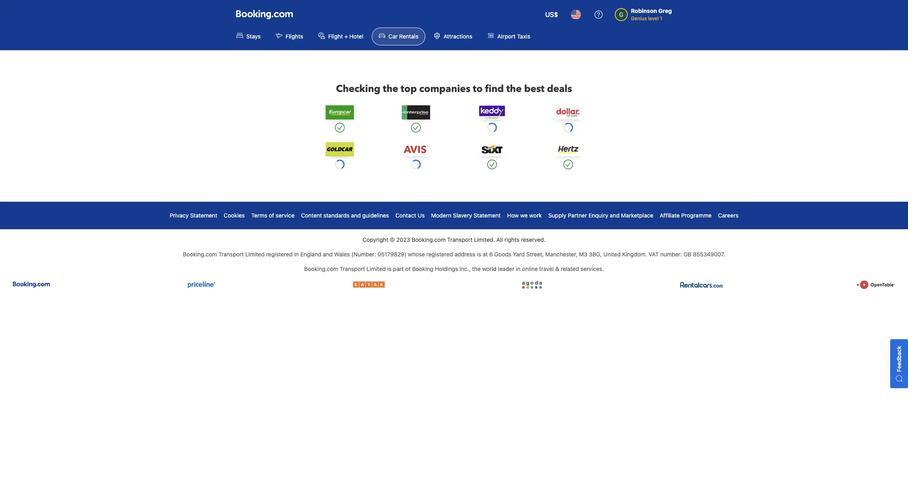 Task type: describe. For each thing, give the bounding box(es) containing it.
privacy statement link
[[170, 212, 217, 219]]

united
[[604, 251, 621, 258]]

number:
[[661, 251, 682, 258]]

booking
[[412, 265, 434, 272]]

keddy by europcar image
[[478, 105, 506, 120]]

(number:
[[352, 251, 376, 258]]

booking.com transport limited is part of booking holdings inc., the world leader in online travel & related services.
[[304, 265, 604, 272]]

modern slavery statement link
[[431, 212, 501, 219]]

6
[[489, 251, 493, 258]]

2023
[[396, 236, 410, 243]]

&
[[555, 265, 559, 272]]

enquiry
[[589, 212, 609, 219]]

modern slavery statement
[[431, 212, 501, 219]]

flight + hotel
[[328, 33, 363, 40]]

how we work
[[507, 212, 542, 219]]

attractions
[[444, 33, 472, 40]]

terms
[[251, 212, 267, 219]]

1 horizontal spatial of
[[405, 265, 411, 272]]

enterprise image
[[402, 105, 430, 120]]

car rentals link
[[372, 28, 426, 45]]

2 horizontal spatial booking.com
[[412, 236, 446, 243]]

address
[[455, 251, 476, 258]]

2 horizontal spatial transport
[[447, 236, 473, 243]]

and inside "link"
[[610, 212, 620, 219]]

stays
[[246, 33, 261, 40]]

flights link
[[269, 28, 310, 45]]

m3
[[579, 251, 588, 258]]

0 vertical spatial in
[[294, 251, 299, 258]]

1
[[660, 15, 663, 21]]

feedback button
[[891, 340, 908, 388]]

stays link
[[230, 28, 268, 45]]

partner
[[568, 212, 587, 219]]

services.
[[581, 265, 604, 272]]

whose
[[408, 251, 425, 258]]

travel
[[539, 265, 554, 272]]

careers link
[[718, 212, 739, 219]]

standards
[[324, 212, 350, 219]]

holdings
[[435, 265, 458, 272]]

companies
[[419, 82, 471, 96]]

cookies
[[224, 212, 245, 219]]

priceline image
[[183, 279, 220, 290]]

transport for and
[[219, 251, 244, 258]]

modern
[[431, 212, 452, 219]]

supply partner enquiry and marketplace link
[[549, 212, 654, 219]]

affiliate programme
[[660, 212, 712, 219]]

supply partner enquiry and marketplace
[[549, 212, 654, 219]]

to
[[473, 82, 483, 96]]

cookies button
[[224, 212, 245, 219]]

privacy statement
[[170, 212, 217, 219]]

sixt image
[[478, 142, 506, 156]]

top
[[401, 82, 417, 96]]

careers
[[718, 212, 739, 219]]

contact us
[[396, 212, 425, 219]]

dollar image
[[554, 105, 583, 120]]

related
[[561, 265, 579, 272]]

england
[[300, 251, 322, 258]]

marketplace
[[621, 212, 654, 219]]

inc.,
[[460, 265, 471, 272]]

1 vertical spatial in
[[516, 265, 521, 272]]

©
[[390, 236, 395, 243]]

reserved.
[[521, 236, 546, 243]]

feedback
[[896, 346, 903, 372]]

supply
[[549, 212, 567, 219]]

level
[[648, 15, 659, 21]]

deals
[[547, 82, 572, 96]]

affiliate programme link
[[660, 212, 712, 219]]

greg
[[659, 7, 672, 14]]

1 statement from the left
[[190, 212, 217, 219]]

opentable image
[[857, 279, 895, 290]]

content
[[301, 212, 322, 219]]

flight + hotel link
[[312, 28, 370, 45]]

airport
[[498, 33, 516, 40]]

car rentals
[[389, 33, 419, 40]]

terms of service
[[251, 212, 295, 219]]

05179829)
[[378, 251, 407, 258]]

taxis
[[517, 33, 530, 40]]

rights
[[505, 236, 520, 243]]

robinson
[[631, 7, 657, 14]]



Task type: vqa. For each thing, say whether or not it's contained in the screenshot.
UP
no



Task type: locate. For each thing, give the bounding box(es) containing it.
0 horizontal spatial the
[[383, 82, 398, 96]]

skip to main content element
[[0, 0, 908, 50]]

of right terms
[[269, 212, 274, 219]]

checking
[[336, 82, 381, 96]]

contact us link
[[396, 212, 425, 219]]

855349007.
[[693, 251, 725, 258]]

in
[[294, 251, 299, 258], [516, 265, 521, 272]]

how we work link
[[507, 212, 542, 219]]

0 vertical spatial transport
[[447, 236, 473, 243]]

0 vertical spatial booking.com
[[412, 236, 446, 243]]

airport taxis
[[498, 33, 530, 40]]

how
[[507, 212, 519, 219]]

limited up the kayak image
[[367, 265, 386, 272]]

find
[[485, 82, 504, 96]]

transport for booking
[[340, 265, 365, 272]]

the left top
[[383, 82, 398, 96]]

of right part
[[405, 265, 411, 272]]

1 registered from the left
[[266, 251, 293, 258]]

limited.
[[474, 236, 495, 243]]

limited for is
[[367, 265, 386, 272]]

booking.com up priceline image
[[183, 251, 217, 258]]

terms of service link
[[251, 212, 295, 219]]

transport
[[447, 236, 473, 243], [219, 251, 244, 258], [340, 265, 365, 272]]

1 horizontal spatial and
[[351, 212, 361, 219]]

genius
[[631, 15, 647, 21]]

robinson greg genius level 1
[[631, 7, 672, 21]]

1 vertical spatial booking.com
[[183, 251, 217, 258]]

part
[[393, 265, 404, 272]]

transport down wales
[[340, 265, 365, 272]]

1 horizontal spatial booking.com
[[304, 265, 338, 272]]

2 horizontal spatial the
[[507, 82, 522, 96]]

agoda image
[[518, 279, 546, 290]]

vat
[[649, 251, 659, 258]]

flights
[[286, 33, 303, 40]]

2 horizontal spatial and
[[610, 212, 620, 219]]

contact
[[396, 212, 416, 219]]

registered left england
[[266, 251, 293, 258]]

1 vertical spatial is
[[387, 265, 392, 272]]

0 horizontal spatial booking.com
[[183, 251, 217, 258]]

1 vertical spatial of
[[405, 265, 411, 272]]

+
[[344, 33, 348, 40]]

2 vertical spatial booking.com
[[304, 265, 338, 272]]

and right enquiry on the top right
[[610, 212, 620, 219]]

booking.com down england
[[304, 265, 338, 272]]

wales
[[334, 251, 350, 258]]

transport up address
[[447, 236, 473, 243]]

copyright © 2023 booking.com transport limited. all rights reserved.
[[363, 236, 546, 243]]

guidelines
[[362, 212, 389, 219]]

content standards and guidelines
[[301, 212, 389, 219]]

booking.com transport limited registered in england and wales (number: 05179829) whose registered address is at 6 goods yard street, manchester, m3 3bg, united kingdom. vat number: gb 855349007.
[[183, 251, 725, 258]]

transport down cookies 'button'
[[219, 251, 244, 258]]

1 horizontal spatial in
[[516, 265, 521, 272]]

1 horizontal spatial limited
[[367, 265, 386, 272]]

rentalcars image
[[680, 279, 724, 290]]

street,
[[526, 251, 544, 258]]

and right standards
[[351, 212, 361, 219]]

affiliate
[[660, 212, 680, 219]]

us$ button
[[541, 5, 563, 24]]

is
[[477, 251, 481, 258], [387, 265, 392, 272]]

airport taxis link
[[481, 28, 537, 45]]

leader
[[498, 265, 515, 272]]

the
[[383, 82, 398, 96], [507, 82, 522, 96], [472, 265, 481, 272]]

service
[[276, 212, 295, 219]]

0 horizontal spatial registered
[[266, 251, 293, 258]]

kingdom.
[[622, 251, 647, 258]]

checking the top companies to find the best deals
[[336, 82, 572, 96]]

is left at
[[477, 251, 481, 258]]

0 horizontal spatial limited
[[245, 251, 265, 258]]

registered up holdings
[[427, 251, 453, 258]]

attractions link
[[427, 28, 479, 45]]

statement up limited.
[[474, 212, 501, 219]]

1 horizontal spatial statement
[[474, 212, 501, 219]]

rentals
[[399, 33, 419, 40]]

0 horizontal spatial statement
[[190, 212, 217, 219]]

the right "find"
[[507, 82, 522, 96]]

0 horizontal spatial and
[[323, 251, 333, 258]]

registered
[[266, 251, 293, 258], [427, 251, 453, 258]]

and
[[351, 212, 361, 219], [610, 212, 620, 219], [323, 251, 333, 258]]

booking.com for registered
[[183, 251, 217, 258]]

hertz image
[[554, 142, 583, 156]]

1 horizontal spatial is
[[477, 251, 481, 258]]

avis image
[[402, 142, 430, 156]]

we
[[521, 212, 528, 219]]

programme
[[682, 212, 712, 219]]

kayak image
[[353, 279, 385, 290]]

europcar image
[[326, 105, 354, 120]]

slavery
[[453, 212, 472, 219]]

in left online
[[516, 265, 521, 272]]

0 vertical spatial limited
[[245, 251, 265, 258]]

flight
[[328, 33, 343, 40]]

0 horizontal spatial transport
[[219, 251, 244, 258]]

us
[[418, 212, 425, 219]]

privacy
[[170, 212, 189, 219]]

work
[[529, 212, 542, 219]]

footer containing cookies
[[0, 202, 908, 303]]

manchester,
[[546, 251, 578, 258]]

2 vertical spatial transport
[[340, 265, 365, 272]]

footer
[[0, 202, 908, 303]]

1 horizontal spatial registered
[[427, 251, 453, 258]]

all
[[497, 236, 503, 243]]

online
[[522, 265, 538, 272]]

booking.com for is
[[304, 265, 338, 272]]

0 horizontal spatial is
[[387, 265, 392, 272]]

2 statement from the left
[[474, 212, 501, 219]]

and left wales
[[323, 251, 333, 258]]

copyright
[[363, 236, 388, 243]]

0 horizontal spatial in
[[294, 251, 299, 258]]

limited for registered
[[245, 251, 265, 258]]

1 vertical spatial limited
[[367, 265, 386, 272]]

1 horizontal spatial transport
[[340, 265, 365, 272]]

statement right privacy
[[190, 212, 217, 219]]

us$
[[545, 11, 558, 18]]

2 registered from the left
[[427, 251, 453, 258]]

hotel
[[350, 33, 363, 40]]

at
[[483, 251, 488, 258]]

booking.com up whose
[[412, 236, 446, 243]]

in left england
[[294, 251, 299, 258]]

limited down terms
[[245, 251, 265, 258]]

best
[[524, 82, 545, 96]]

booking.com image
[[13, 279, 50, 290]]

of
[[269, 212, 274, 219], [405, 265, 411, 272]]

0 horizontal spatial of
[[269, 212, 274, 219]]

world
[[482, 265, 497, 272]]

car
[[389, 33, 398, 40]]

3bg,
[[589, 251, 602, 258]]

0 vertical spatial is
[[477, 251, 481, 258]]

the right inc.,
[[472, 265, 481, 272]]

1 vertical spatial transport
[[219, 251, 244, 258]]

content standards and guidelines link
[[301, 212, 389, 219]]

1 horizontal spatial the
[[472, 265, 481, 272]]

gb
[[684, 251, 692, 258]]

goldcar image
[[326, 142, 354, 156]]

0 vertical spatial of
[[269, 212, 274, 219]]

is left part
[[387, 265, 392, 272]]



